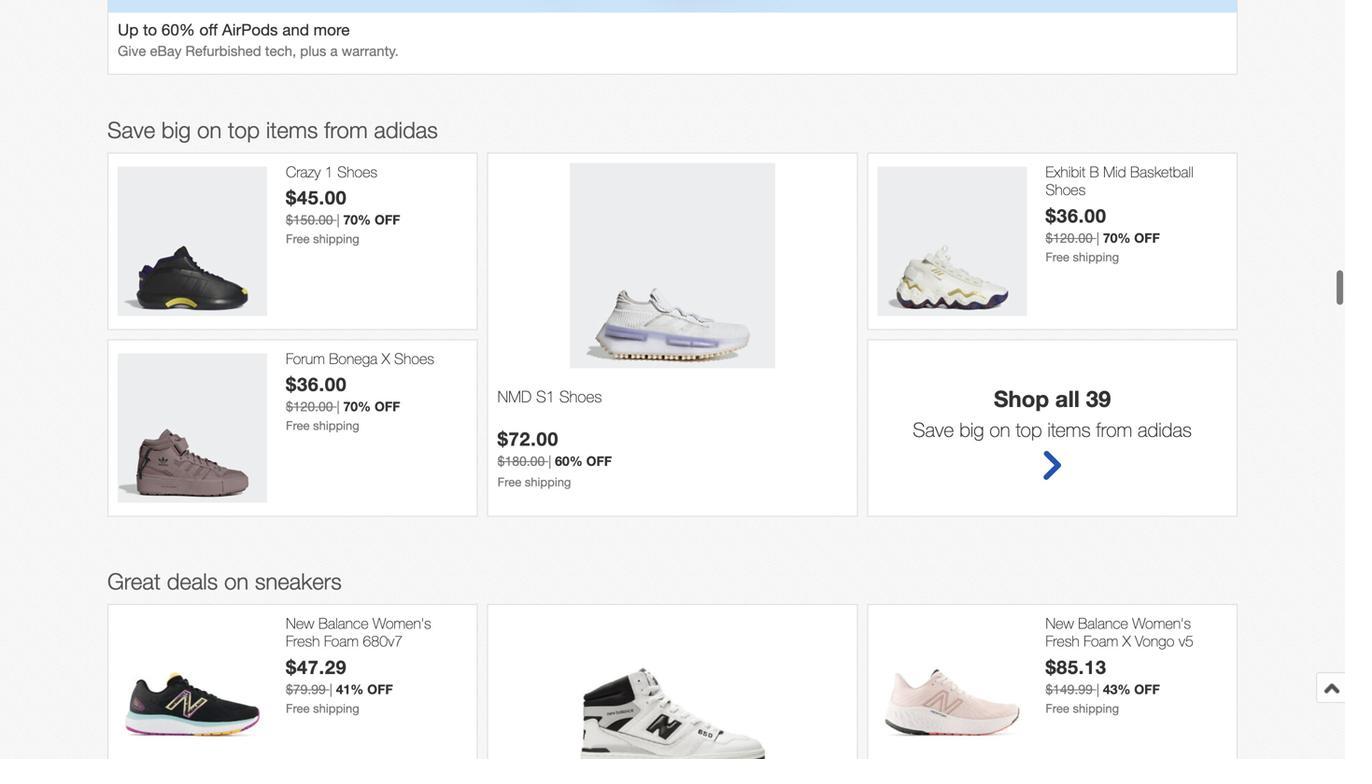 Task type: locate. For each thing, give the bounding box(es) containing it.
60% up ebay
[[162, 20, 195, 39]]

off inside new balance women's fresh foam x vongo v5 $85.13 $149.99 | 43% off free shipping
[[1135, 682, 1160, 697]]

free down the $180.00
[[498, 475, 522, 489]]

2 fresh from the left
[[1046, 633, 1080, 651]]

$120.00 down "forum"
[[286, 399, 333, 415]]

1 vertical spatial big
[[960, 418, 985, 441]]

women's up vongo
[[1133, 615, 1192, 633]]

0 vertical spatial save
[[107, 117, 155, 143]]

new inside new balance women's fresh foam 680v7 $47.29 $79.99 | 41% off free shipping
[[286, 615, 314, 633]]

new
[[286, 615, 314, 633], [1046, 615, 1074, 633]]

| left 41%
[[330, 682, 333, 697]]

top inside shop all 39 save big on top items from adidas
[[1016, 418, 1042, 441]]

adidas inside shop all 39 save big on top items from adidas
[[1138, 418, 1192, 441]]

0 vertical spatial 60%
[[162, 20, 195, 39]]

women's
[[373, 615, 432, 633], [1133, 615, 1192, 633]]

fresh inside new balance women's fresh foam 680v7 $47.29 $79.99 | 41% off free shipping
[[286, 633, 320, 651]]

$72.00
[[498, 428, 559, 450]]

shipping inside crazy 1 shoes $45.00 $150.00 | 70% off free shipping
[[313, 232, 360, 246]]

shoes inside exhibit b mid basketball shoes $36.00 $120.00 | 70% off free shipping
[[1046, 181, 1086, 199]]

up
[[118, 20, 139, 39]]

1 balance from the left
[[319, 615, 369, 633]]

items down all in the bottom of the page
[[1048, 418, 1091, 441]]

x
[[382, 350, 390, 368], [1123, 633, 1131, 651]]

0 vertical spatial from
[[324, 117, 368, 143]]

1 vertical spatial x
[[1123, 633, 1131, 651]]

airpods
[[222, 20, 278, 39]]

1 horizontal spatial $36.00
[[1046, 204, 1107, 227]]

shipping down the $180.00
[[525, 475, 571, 489]]

1 horizontal spatial fresh
[[1046, 633, 1080, 651]]

fresh up $85.13
[[1046, 633, 1080, 651]]

1 horizontal spatial top
[[1016, 418, 1042, 441]]

a
[[330, 42, 338, 59]]

0 vertical spatial big
[[161, 117, 191, 143]]

shoes right 1
[[337, 163, 378, 181]]

60% inside $72.00 $180.00 | 60% off free shipping
[[555, 453, 583, 469]]

shoes right 's1'
[[560, 387, 602, 406]]

1 horizontal spatial x
[[1123, 633, 1131, 651]]

forum
[[286, 350, 325, 368]]

new up $85.13
[[1046, 615, 1074, 633]]

off down forum bonega x shoes link
[[375, 399, 400, 415]]

shop
[[994, 385, 1050, 412]]

shipping
[[313, 232, 360, 246], [1073, 250, 1120, 264], [313, 419, 360, 433], [525, 475, 571, 489], [313, 702, 360, 716], [1073, 702, 1120, 716]]

1 vertical spatial 60%
[[555, 453, 583, 469]]

$72.00 $180.00 | 60% off free shipping
[[498, 428, 612, 489]]

shoes down exhibit in the right top of the page
[[1046, 181, 1086, 199]]

shipping inside new balance women's fresh foam x vongo v5 $85.13 $149.99 | 43% off free shipping
[[1073, 702, 1120, 716]]

0 vertical spatial $36.00
[[1046, 204, 1107, 227]]

$120.00 down exhibit in the right top of the page
[[1046, 230, 1093, 246]]

1 vertical spatial on
[[990, 418, 1011, 441]]

0 horizontal spatial on
[[197, 117, 222, 143]]

0 horizontal spatial 60%
[[162, 20, 195, 39]]

1 vertical spatial $120.00
[[286, 399, 333, 415]]

70% down "exhibit b mid basketball shoes" link
[[1104, 230, 1131, 246]]

balance up $85.13
[[1079, 615, 1129, 633]]

1 vertical spatial $36.00
[[286, 373, 347, 396]]

on inside shop all 39 save big on top items from adidas
[[990, 418, 1011, 441]]

free inside exhibit b mid basketball shoes $36.00 $120.00 | 70% off free shipping
[[1046, 250, 1070, 264]]

0 horizontal spatial from
[[324, 117, 368, 143]]

off inside forum bonega x shoes $36.00 $120.00 | 70% off free shipping
[[375, 399, 400, 415]]

70% inside crazy 1 shoes $45.00 $150.00 | 70% off free shipping
[[343, 212, 371, 228]]

foam up $47.29 at the left bottom
[[324, 633, 359, 651]]

women's inside new balance women's fresh foam x vongo v5 $85.13 $149.99 | 43% off free shipping
[[1133, 615, 1192, 633]]

1 women's from the left
[[373, 615, 432, 633]]

new down sneakers
[[286, 615, 314, 633]]

shop all 39 save big on top items from adidas
[[913, 385, 1192, 441]]

1 horizontal spatial big
[[960, 418, 985, 441]]

2 women's from the left
[[1133, 615, 1192, 633]]

1 vertical spatial items
[[1048, 418, 1091, 441]]

new balance women's fresh foam x vongo v5 link
[[1046, 615, 1228, 651]]

vongo
[[1136, 633, 1175, 651]]

crazy
[[286, 163, 321, 181]]

off inside crazy 1 shoes $45.00 $150.00 | 70% off free shipping
[[375, 212, 400, 228]]

big
[[161, 117, 191, 143], [960, 418, 985, 441]]

|
[[337, 212, 340, 228], [1097, 230, 1100, 246], [337, 399, 340, 415], [549, 453, 552, 469], [330, 682, 333, 697], [1097, 682, 1100, 697]]

forum bonega x shoes $36.00 $120.00 | 70% off free shipping
[[286, 350, 435, 433]]

on right deals
[[224, 569, 249, 595]]

x inside new balance women's fresh foam x vongo v5 $85.13 $149.99 | 43% off free shipping
[[1123, 633, 1131, 651]]

more
[[314, 20, 350, 39]]

off right 41%
[[367, 682, 393, 697]]

fresh for $85.13
[[1046, 633, 1080, 651]]

foam inside new balance women's fresh foam 680v7 $47.29 $79.99 | 41% off free shipping
[[324, 633, 359, 651]]

0 horizontal spatial fresh
[[286, 633, 320, 651]]

0 horizontal spatial women's
[[373, 615, 432, 633]]

$36.00 inside forum bonega x shoes $36.00 $120.00 | 70% off free shipping
[[286, 373, 347, 396]]

women's up "680v7"
[[373, 615, 432, 633]]

up to 60% off airpods and more give ebay refurbished tech, plus a warranty.
[[118, 20, 399, 59]]

| down bonega
[[337, 399, 340, 415]]

70% down $45.00
[[343, 212, 371, 228]]

shipping inside exhibit b mid basketball shoes $36.00 $120.00 | 70% off free shipping
[[1073, 250, 1120, 264]]

from inside shop all 39 save big on top items from adidas
[[1097, 418, 1133, 441]]

2 vertical spatial on
[[224, 569, 249, 595]]

1 horizontal spatial adidas
[[1138, 418, 1192, 441]]

free down $150.00
[[286, 232, 310, 246]]

1 vertical spatial top
[[1016, 418, 1042, 441]]

top down refurbished
[[228, 117, 260, 143]]

on
[[197, 117, 222, 143], [990, 418, 1011, 441], [224, 569, 249, 595]]

foam up $85.13
[[1084, 633, 1119, 651]]

1 new from the left
[[286, 615, 314, 633]]

2 new from the left
[[1046, 615, 1074, 633]]

$47.29
[[286, 656, 347, 679]]

1 foam from the left
[[324, 633, 359, 651]]

adidas
[[374, 117, 438, 143], [1138, 418, 1192, 441]]

off down "exhibit b mid basketball shoes" link
[[1135, 230, 1160, 246]]

$150.00
[[286, 212, 333, 228]]

ebay
[[150, 42, 182, 59]]

70% down bonega
[[343, 399, 371, 415]]

shipping down $150.00
[[313, 232, 360, 246]]

1 horizontal spatial women's
[[1133, 615, 1192, 633]]

60% down $72.00
[[555, 453, 583, 469]]

balance inside new balance women's fresh foam x vongo v5 $85.13 $149.99 | 43% off free shipping
[[1079, 615, 1129, 633]]

1 vertical spatial 70%
[[1104, 230, 1131, 246]]

great
[[107, 569, 161, 595]]

1 vertical spatial from
[[1097, 418, 1133, 441]]

on for top
[[197, 117, 222, 143]]

top
[[228, 117, 260, 143], [1016, 418, 1042, 441]]

balance inside new balance women's fresh foam 680v7 $47.29 $79.99 | 41% off free shipping
[[319, 615, 369, 633]]

items up crazy
[[266, 117, 318, 143]]

680v7
[[363, 633, 403, 651]]

shoes
[[337, 163, 378, 181], [1046, 181, 1086, 199], [394, 350, 435, 368], [560, 387, 602, 406]]

v5
[[1179, 633, 1194, 651]]

0 vertical spatial top
[[228, 117, 260, 143]]

balance up "680v7"
[[319, 615, 369, 633]]

items
[[266, 117, 318, 143], [1048, 418, 1091, 441]]

70% inside forum bonega x shoes $36.00 $120.00 | 70% off free shipping
[[343, 399, 371, 415]]

off
[[200, 20, 218, 39], [375, 212, 400, 228], [1135, 230, 1160, 246], [375, 399, 400, 415], [587, 453, 612, 469], [367, 682, 393, 697], [1135, 682, 1160, 697]]

big inside shop all 39 save big on top items from adidas
[[960, 418, 985, 441]]

0 vertical spatial $120.00
[[1046, 230, 1093, 246]]

2 horizontal spatial on
[[990, 418, 1011, 441]]

from
[[324, 117, 368, 143], [1097, 418, 1133, 441]]

0 vertical spatial 70%
[[343, 212, 371, 228]]

free
[[286, 232, 310, 246], [1046, 250, 1070, 264], [286, 419, 310, 433], [498, 475, 522, 489], [286, 702, 310, 716], [1046, 702, 1070, 716]]

foam
[[324, 633, 359, 651], [1084, 633, 1119, 651]]

save big on top items from adidas
[[107, 117, 438, 143]]

women's for vongo
[[1133, 615, 1192, 633]]

free down $79.99
[[286, 702, 310, 716]]

nmd s1 shoes link
[[498, 387, 848, 428]]

all
[[1056, 385, 1080, 412]]

fresh
[[286, 633, 320, 651], [1046, 633, 1080, 651]]

0 vertical spatial adidas
[[374, 117, 438, 143]]

0 horizontal spatial balance
[[319, 615, 369, 633]]

0 vertical spatial items
[[266, 117, 318, 143]]

2 vertical spatial 70%
[[343, 399, 371, 415]]

new for $47.29
[[286, 615, 314, 633]]

off right 43% at the bottom right
[[1135, 682, 1160, 697]]

deals
[[167, 569, 218, 595]]

0 horizontal spatial x
[[382, 350, 390, 368]]

1 horizontal spatial from
[[1097, 418, 1133, 441]]

sneakers
[[255, 569, 342, 595]]

0 horizontal spatial big
[[161, 117, 191, 143]]

refurbished
[[185, 42, 261, 59]]

$36.00 down exhibit in the right top of the page
[[1046, 204, 1107, 227]]

shoes inside nmd s1 shoes link
[[560, 387, 602, 406]]

1 vertical spatial adidas
[[1138, 418, 1192, 441]]

2 balance from the left
[[1079, 615, 1129, 633]]

1 horizontal spatial foam
[[1084, 633, 1119, 651]]

$120.00
[[1046, 230, 1093, 246], [286, 399, 333, 415]]

1 horizontal spatial save
[[913, 418, 954, 441]]

70%
[[343, 212, 371, 228], [1104, 230, 1131, 246], [343, 399, 371, 415]]

0 vertical spatial on
[[197, 117, 222, 143]]

1 horizontal spatial new
[[1046, 615, 1074, 633]]

fresh up $47.29 at the left bottom
[[286, 633, 320, 651]]

free inside new balance women's fresh foam x vongo v5 $85.13 $149.99 | 43% off free shipping
[[1046, 702, 1070, 716]]

save
[[107, 117, 155, 143], [913, 418, 954, 441]]

foam for $47.29
[[324, 633, 359, 651]]

| right $150.00
[[337, 212, 340, 228]]

on down shop
[[990, 418, 1011, 441]]

shoes inside crazy 1 shoes $45.00 $150.00 | 70% off free shipping
[[337, 163, 378, 181]]

1 horizontal spatial balance
[[1079, 615, 1129, 633]]

new for $85.13
[[1046, 615, 1074, 633]]

$36.00
[[1046, 204, 1107, 227], [286, 373, 347, 396]]

off up refurbished
[[200, 20, 218, 39]]

shipping down 41%
[[313, 702, 360, 716]]

balance
[[319, 615, 369, 633], [1079, 615, 1129, 633]]

free down $149.99
[[1046, 702, 1070, 716]]

b
[[1090, 163, 1100, 181]]

$120.00 inside exhibit b mid basketball shoes $36.00 $120.00 | 70% off free shipping
[[1046, 230, 1093, 246]]

| inside exhibit b mid basketball shoes $36.00 $120.00 | 70% off free shipping
[[1097, 230, 1100, 246]]

$120.00 inside forum bonega x shoes $36.00 $120.00 | 70% off free shipping
[[286, 399, 333, 415]]

shoes right bonega
[[394, 350, 435, 368]]

1
[[325, 163, 333, 181]]

off down crazy 1 shoes link at the left
[[375, 212, 400, 228]]

off right the $180.00
[[587, 453, 612, 469]]

0 horizontal spatial $36.00
[[286, 373, 347, 396]]

on down refurbished
[[197, 117, 222, 143]]

women's inside new balance women's fresh foam 680v7 $47.29 $79.99 | 41% off free shipping
[[373, 615, 432, 633]]

fresh for $47.29
[[286, 633, 320, 651]]

exhibit
[[1046, 163, 1086, 181]]

1 vertical spatial save
[[913, 418, 954, 441]]

new inside new balance women's fresh foam x vongo v5 $85.13 $149.99 | 43% off free shipping
[[1046, 615, 1074, 633]]

items inside shop all 39 save big on top items from adidas
[[1048, 418, 1091, 441]]

top down shop
[[1016, 418, 1042, 441]]

0 horizontal spatial new
[[286, 615, 314, 633]]

balance for $85.13
[[1079, 615, 1129, 633]]

basketball
[[1131, 163, 1194, 181]]

crazy 1 shoes link
[[286, 163, 468, 181]]

free down "forum"
[[286, 419, 310, 433]]

$180.00
[[498, 453, 545, 469]]

new balance women's fresh foam 680v7 link
[[286, 615, 468, 651]]

fresh inside new balance women's fresh foam x vongo v5 $85.13 $149.99 | 43% off free shipping
[[1046, 633, 1080, 651]]

0 horizontal spatial foam
[[324, 633, 359, 651]]

2 foam from the left
[[1084, 633, 1119, 651]]

1 fresh from the left
[[286, 633, 320, 651]]

1 horizontal spatial $120.00
[[1046, 230, 1093, 246]]

to
[[143, 20, 157, 39]]

$36.00 down "forum"
[[286, 373, 347, 396]]

1 horizontal spatial items
[[1048, 418, 1091, 441]]

1 horizontal spatial on
[[224, 569, 249, 595]]

| right the $180.00
[[549, 453, 552, 469]]

70% inside exhibit b mid basketball shoes $36.00 $120.00 | 70% off free shipping
[[1104, 230, 1131, 246]]

60%
[[162, 20, 195, 39], [555, 453, 583, 469]]

shipping down bonega
[[313, 419, 360, 433]]

shipping down b at right
[[1073, 250, 1120, 264]]

1 horizontal spatial 60%
[[555, 453, 583, 469]]

shipping down 43% at the bottom right
[[1073, 702, 1120, 716]]

foam inside new balance women's fresh foam x vongo v5 $85.13 $149.99 | 43% off free shipping
[[1084, 633, 1119, 651]]

from up 1
[[324, 117, 368, 143]]

| inside new balance women's fresh foam x vongo v5 $85.13 $149.99 | 43% off free shipping
[[1097, 682, 1100, 697]]

0 vertical spatial x
[[382, 350, 390, 368]]

free down exhibit in the right top of the page
[[1046, 250, 1070, 264]]

x left vongo
[[1123, 633, 1131, 651]]

0 horizontal spatial $120.00
[[286, 399, 333, 415]]

from down 39
[[1097, 418, 1133, 441]]

$36.00 inside exhibit b mid basketball shoes $36.00 $120.00 | 70% off free shipping
[[1046, 204, 1107, 227]]

| left 43% at the bottom right
[[1097, 682, 1100, 697]]

| down b at right
[[1097, 230, 1100, 246]]

x right bonega
[[382, 350, 390, 368]]

0 horizontal spatial top
[[228, 117, 260, 143]]

41%
[[336, 682, 364, 697]]



Task type: vqa. For each thing, say whether or not it's contained in the screenshot.
right Watch
no



Task type: describe. For each thing, give the bounding box(es) containing it.
crazy 1 shoes $45.00 $150.00 | 70% off free shipping
[[286, 163, 400, 246]]

save inside shop all 39 save big on top items from adidas
[[913, 418, 954, 441]]

new balance women's fresh foam 680v7 $47.29 $79.99 | 41% off free shipping
[[286, 615, 432, 716]]

60% inside up to 60% off airpods and more give ebay refurbished tech, plus a warranty.
[[162, 20, 195, 39]]

0 horizontal spatial save
[[107, 117, 155, 143]]

$79.99
[[286, 682, 326, 697]]

nmd s1 shoes
[[498, 387, 602, 406]]

$149.99
[[1046, 682, 1093, 697]]

shipping inside forum bonega x shoes $36.00 $120.00 | 70% off free shipping
[[313, 419, 360, 433]]

tech,
[[265, 42, 296, 59]]

off inside exhibit b mid basketball shoes $36.00 $120.00 | 70% off free shipping
[[1135, 230, 1160, 246]]

shipping inside new balance women's fresh foam 680v7 $47.29 $79.99 | 41% off free shipping
[[313, 702, 360, 716]]

0 horizontal spatial items
[[266, 117, 318, 143]]

exhibit b mid basketball shoes $36.00 $120.00 | 70% off free shipping
[[1046, 163, 1194, 264]]

0 horizontal spatial adidas
[[374, 117, 438, 143]]

and
[[282, 20, 309, 39]]

| inside forum bonega x shoes $36.00 $120.00 | 70% off free shipping
[[337, 399, 340, 415]]

| inside new balance women's fresh foam 680v7 $47.29 $79.99 | 41% off free shipping
[[330, 682, 333, 697]]

bonega
[[329, 350, 378, 368]]

off inside up to 60% off airpods and more give ebay refurbished tech, plus a warranty.
[[200, 20, 218, 39]]

free inside $72.00 $180.00 | 60% off free shipping
[[498, 475, 522, 489]]

$85.13
[[1046, 656, 1107, 679]]

plus
[[300, 42, 326, 59]]

shipping inside $72.00 $180.00 | 60% off free shipping
[[525, 475, 571, 489]]

foam for $85.13
[[1084, 633, 1119, 651]]

forum bonega x shoes link
[[286, 350, 468, 368]]

| inside $72.00 $180.00 | 60% off free shipping
[[549, 453, 552, 469]]

new balance women's fresh foam x vongo v5 $85.13 $149.99 | 43% off free shipping
[[1046, 615, 1194, 716]]

free inside forum bonega x shoes $36.00 $120.00 | 70% off free shipping
[[286, 419, 310, 433]]

free inside new balance women's fresh foam 680v7 $47.29 $79.99 | 41% off free shipping
[[286, 702, 310, 716]]

off inside new balance women's fresh foam 680v7 $47.29 $79.99 | 41% off free shipping
[[367, 682, 393, 697]]

| inside crazy 1 shoes $45.00 $150.00 | 70% off free shipping
[[337, 212, 340, 228]]

s1
[[536, 387, 555, 406]]

exhibit b mid basketball shoes link
[[1046, 163, 1228, 199]]

x inside forum bonega x shoes $36.00 $120.00 | 70% off free shipping
[[382, 350, 390, 368]]

free inside crazy 1 shoes $45.00 $150.00 | 70% off free shipping
[[286, 232, 310, 246]]

off inside $72.00 $180.00 | 60% off free shipping
[[587, 453, 612, 469]]

39
[[1087, 385, 1111, 412]]

mid
[[1104, 163, 1127, 181]]

balance for $47.29
[[319, 615, 369, 633]]

warranty.
[[342, 42, 399, 59]]

43%
[[1104, 682, 1131, 697]]

on for sneakers
[[224, 569, 249, 595]]

give
[[118, 42, 146, 59]]

shoes inside forum bonega x shoes $36.00 $120.00 | 70% off free shipping
[[394, 350, 435, 368]]

nmd
[[498, 387, 532, 406]]

$45.00
[[286, 187, 347, 209]]

women's for $47.29
[[373, 615, 432, 633]]

great deals on sneakers
[[107, 569, 342, 595]]



